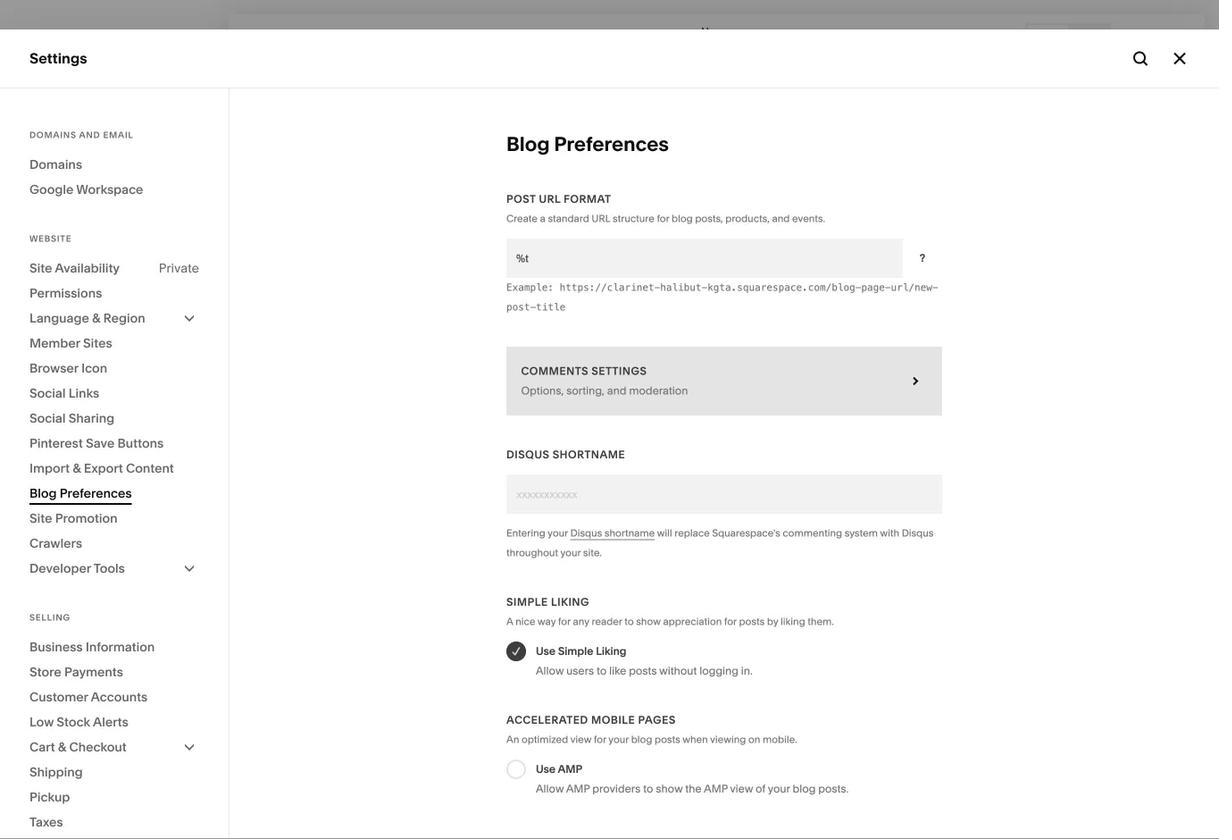 Task type: vqa. For each thing, say whether or not it's contained in the screenshot.
the Design
no



Task type: locate. For each thing, give the bounding box(es) containing it.
help link
[[29, 670, 61, 690]]

0 vertical spatial use
[[536, 645, 556, 658]]

shortname
[[553, 448, 626, 461]]

2 horizontal spatial blog
[[793, 782, 816, 795]]

social down browser
[[29, 386, 66, 401]]

1 vertical spatial view
[[730, 782, 753, 795]]

pickup
[[29, 789, 70, 805]]

a
[[507, 616, 513, 628]]

website
[[29, 233, 72, 244]]

allow left users
[[536, 664, 564, 677]]

selling down domains and email
[[29, 143, 76, 160]]

url
[[539, 193, 561, 206], [592, 213, 611, 225]]

1 vertical spatial selling
[[29, 612, 71, 623]]

1 social from the top
[[29, 386, 66, 401]]

view
[[571, 734, 592, 746], [730, 782, 753, 795]]

0 vertical spatial and
[[79, 130, 100, 140]]

& up 'sites'
[[92, 311, 100, 326]]

acuity
[[29, 269, 73, 287]]

taxes link
[[29, 810, 199, 835]]

browser icon
[[29, 361, 107, 376]]

use down optimized
[[536, 763, 556, 776]]

pinterest
[[29, 436, 83, 451]]

allow
[[536, 664, 564, 677], [536, 782, 564, 795]]

2 vertical spatial to
[[644, 782, 654, 795]]

simple up users
[[558, 645, 594, 658]]

& for import
[[73, 461, 81, 476]]

show left the
[[656, 782, 683, 795]]

& left the export
[[73, 461, 81, 476]]

liking
[[551, 596, 590, 609], [596, 645, 627, 658]]

2 domains from the top
[[29, 157, 82, 172]]

1 vertical spatial posts
[[629, 664, 657, 677]]

0 vertical spatial allow
[[536, 664, 564, 677]]

1 vertical spatial blog
[[632, 734, 653, 746]]

1 horizontal spatial url
[[592, 213, 611, 225]]

and
[[79, 130, 100, 140], [772, 213, 790, 225], [607, 384, 627, 397]]

your right of
[[768, 782, 790, 795]]

1 horizontal spatial simple
[[558, 645, 594, 658]]

1 vertical spatial settings
[[592, 365, 647, 378]]

social inside social links link
[[29, 386, 66, 401]]

member sites link
[[29, 331, 199, 356]]

amp left the providers
[[566, 782, 590, 795]]

liking inside simple liking a nice way for any reader to show appreciation for posts by liking them.
[[551, 596, 590, 609]]

1 horizontal spatial blog
[[672, 213, 693, 225]]

checkout
[[69, 739, 127, 755]]

like
[[610, 664, 627, 677]]

posts left by
[[739, 616, 765, 628]]

0 vertical spatial blog preferences
[[507, 132, 669, 156]]

0 horizontal spatial &
[[58, 739, 66, 755]]

developer tools
[[29, 561, 125, 576]]

your left 'site.'
[[561, 547, 581, 559]]

0 horizontal spatial view
[[571, 734, 592, 746]]

preferences down import & export content
[[60, 486, 132, 501]]

for
[[657, 213, 670, 225], [558, 616, 571, 628], [725, 616, 737, 628], [594, 734, 607, 746]]

1 horizontal spatial preferences
[[554, 132, 669, 156]]

0 vertical spatial show
[[636, 616, 661, 628]]

posts inside accelerated mobile pages an optimized view for your blog posts when viewing on mobile.
[[655, 734, 681, 746]]

for inside 'post url format create a standard url structure for blog posts, products, and events.'
[[657, 213, 670, 225]]

1 horizontal spatial view
[[730, 782, 753, 795]]

blog
[[507, 132, 550, 156], [29, 486, 57, 501]]

1 vertical spatial &
[[73, 461, 81, 476]]

disqus shortname
[[507, 448, 626, 461]]

2 selling from the top
[[29, 612, 71, 623]]

use
[[536, 645, 556, 658], [536, 763, 556, 776]]

to inside 'use amp allow amp providers to show the amp view of your blog posts.'
[[644, 782, 654, 795]]

help
[[29, 671, 61, 689]]

0 horizontal spatial simple
[[507, 596, 548, 609]]

& for cart
[[58, 739, 66, 755]]

1 horizontal spatial liking
[[596, 645, 627, 658]]

allow down optimized
[[536, 782, 564, 795]]

your inside will replace squarespace's commenting system with disqus throughout your site.
[[561, 547, 581, 559]]

posts down 'pages'
[[655, 734, 681, 746]]

1 vertical spatial social
[[29, 411, 66, 426]]

2 vertical spatial posts
[[655, 734, 681, 746]]

0 vertical spatial social
[[29, 386, 66, 401]]

selling up business
[[29, 612, 71, 623]]

domains for domains
[[29, 157, 82, 172]]

will replace squarespace's commenting system with disqus throughout your site.
[[507, 527, 934, 559]]

and left email
[[79, 130, 100, 140]]

way
[[538, 616, 556, 628]]

1 vertical spatial blog
[[29, 486, 57, 501]]

pinterest save buttons
[[29, 436, 164, 451]]

use inside use simple liking allow users to like posts without logging in.
[[536, 645, 556, 658]]

2 site from the top
[[29, 511, 52, 526]]

/blog-
[[826, 282, 862, 293]]

1 use from the top
[[536, 645, 556, 658]]

accelerated
[[507, 714, 589, 726]]

for right structure
[[657, 213, 670, 225]]

preferences
[[554, 132, 669, 156], [60, 486, 132, 501]]

site for site promotion
[[29, 511, 52, 526]]

throughout
[[507, 547, 559, 559]]

nice
[[516, 616, 536, 628]]

library
[[71, 608, 119, 625]]

view left of
[[730, 782, 753, 795]]

simple inside simple liking a nice way for any reader to show appreciation for posts by liking them.
[[507, 596, 548, 609]]

post-
[[507, 302, 536, 313]]

social links link
[[29, 381, 199, 406]]

for right appreciation
[[725, 616, 737, 628]]

show up use simple liking allow users to like posts without logging in.
[[636, 616, 661, 628]]

1 vertical spatial liking
[[596, 645, 627, 658]]

2 horizontal spatial and
[[772, 213, 790, 225]]

disqus right with in the right of the page
[[902, 527, 934, 539]]

1 horizontal spatial to
[[625, 616, 634, 628]]

icon
[[81, 361, 107, 376]]

blog preferences
[[507, 132, 669, 156], [29, 486, 132, 501]]

https://clarinet-halibut-kgta.squarespace.com /blog-page-url/
[[560, 282, 915, 293]]

use for use simple liking allow users to like posts without logging in.
[[536, 645, 556, 658]]

0 horizontal spatial blog
[[29, 486, 57, 501]]

0 vertical spatial site
[[29, 260, 52, 276]]

1 vertical spatial simple
[[558, 645, 594, 658]]

moderation
[[629, 384, 688, 397]]

and right sorting, on the top left
[[607, 384, 627, 397]]

blog down 'pages'
[[632, 734, 653, 746]]

domains and email
[[29, 130, 134, 140]]

liking up any
[[551, 596, 590, 609]]

0 vertical spatial blog
[[507, 132, 550, 156]]

0 vertical spatial preferences
[[554, 132, 669, 156]]

1 site from the top
[[29, 260, 52, 276]]

liking inside use simple liking allow users to like posts without logging in.
[[596, 645, 627, 658]]

cart & checkout link
[[29, 735, 199, 760]]

users
[[567, 664, 594, 677]]

developer tools button
[[29, 556, 199, 581]]

customer
[[29, 689, 88, 705]]

1 vertical spatial url
[[592, 213, 611, 225]]

2 vertical spatial and
[[607, 384, 627, 397]]

1 horizontal spatial and
[[607, 384, 627, 397]]

selling
[[29, 143, 76, 160], [29, 612, 71, 623]]

language & region link
[[29, 306, 199, 331]]

1 vertical spatial show
[[656, 782, 683, 795]]

site
[[29, 260, 52, 276], [29, 511, 52, 526]]

settings up sorting, on the top left
[[592, 365, 647, 378]]

blog up the post
[[507, 132, 550, 156]]

site down analytics
[[29, 260, 52, 276]]

site up crawlers
[[29, 511, 52, 526]]

1 vertical spatial blog preferences
[[29, 486, 132, 501]]

settings up domains and email
[[29, 50, 87, 67]]

url up a
[[539, 193, 561, 206]]

posts,
[[696, 213, 724, 225]]

blog left the "posts."
[[793, 782, 816, 795]]

2 allow from the top
[[536, 782, 564, 795]]

2 horizontal spatial &
[[92, 311, 100, 326]]

region
[[103, 311, 145, 326]]

to inside simple liking a nice way for any reader to show appreciation for posts by liking them.
[[625, 616, 634, 628]]

allow inside 'use amp allow amp providers to show the amp view of your blog posts.'
[[536, 782, 564, 795]]

cart & checkout button
[[29, 735, 199, 760]]

to right reader
[[625, 616, 634, 628]]

settings up the store
[[29, 639, 86, 657]]

promotion
[[55, 511, 118, 526]]

1 vertical spatial domains
[[29, 157, 82, 172]]

0 vertical spatial liking
[[551, 596, 590, 609]]

squarespace's
[[712, 527, 781, 539]]

2 horizontal spatial disqus
[[902, 527, 934, 539]]

0 horizontal spatial liking
[[551, 596, 590, 609]]

to inside use simple liking allow users to like posts without logging in.
[[597, 664, 607, 677]]

0 horizontal spatial preferences
[[60, 486, 132, 501]]

0 vertical spatial domains
[[29, 130, 77, 140]]

0 vertical spatial settings
[[29, 50, 87, 67]]

0 vertical spatial url
[[539, 193, 561, 206]]

the
[[686, 782, 702, 795]]

0 vertical spatial blog
[[672, 213, 693, 225]]

2 vertical spatial blog
[[793, 782, 816, 795]]

0 horizontal spatial and
[[79, 130, 100, 140]]

1 vertical spatial and
[[772, 213, 790, 225]]

developer
[[29, 561, 91, 576]]

new- post-title
[[507, 282, 939, 313]]

1 vertical spatial to
[[597, 664, 607, 677]]

for down mobile
[[594, 734, 607, 746]]

them.
[[808, 616, 834, 628]]

use down way
[[536, 645, 556, 658]]

0 vertical spatial &
[[92, 311, 100, 326]]

to for amp
[[644, 782, 654, 795]]

use inside 'use amp allow amp providers to show the amp view of your blog posts.'
[[536, 763, 556, 776]]

1 horizontal spatial &
[[73, 461, 81, 476]]

0 vertical spatial view
[[571, 734, 592, 746]]

view right optimized
[[571, 734, 592, 746]]

settings inside the comments settings options, sorting, and moderation
[[592, 365, 647, 378]]

liking up like
[[596, 645, 627, 658]]

2 social from the top
[[29, 411, 66, 426]]

events.
[[793, 213, 826, 225]]

0 horizontal spatial disqus
[[507, 448, 550, 461]]

simple liking a nice way for any reader to show appreciation for posts by liking them.
[[507, 596, 834, 628]]

preferences up format
[[554, 132, 669, 156]]

1 horizontal spatial blog
[[507, 132, 550, 156]]

tools
[[94, 561, 125, 576]]

amp
[[558, 763, 583, 776], [566, 782, 590, 795], [704, 782, 728, 795]]

1 vertical spatial use
[[536, 763, 556, 776]]

email
[[103, 130, 134, 140]]

and left events.
[[772, 213, 790, 225]]

cart
[[29, 739, 55, 755]]

0 horizontal spatial to
[[597, 664, 607, 677]]

disqus inside will replace squarespace's commenting system with disqus throughout your site.
[[902, 527, 934, 539]]

to right the providers
[[644, 782, 654, 795]]

allow inside use simple liking allow users to like posts without logging in.
[[536, 664, 564, 677]]

disqus left shortname
[[507, 448, 550, 461]]

simple up nice
[[507, 596, 548, 609]]

pinterest save buttons link
[[29, 431, 199, 456]]

to
[[625, 616, 634, 628], [597, 664, 607, 677], [644, 782, 654, 795]]

1 vertical spatial site
[[29, 511, 52, 526]]

your down mobile
[[609, 734, 629, 746]]

crawlers link
[[29, 531, 199, 556]]

taxes
[[29, 814, 63, 830]]

site availability
[[29, 260, 120, 276]]

social up pinterest
[[29, 411, 66, 426]]

blog preferences up promotion
[[29, 486, 132, 501]]

domains link
[[29, 152, 199, 177]]

2 vertical spatial &
[[58, 739, 66, 755]]

blog left "posts," on the top right of the page
[[672, 213, 693, 225]]

use amp allow amp providers to show the amp view of your blog posts.
[[536, 763, 849, 795]]

0 vertical spatial selling
[[29, 143, 76, 160]]

0 vertical spatial to
[[625, 616, 634, 628]]

blog inside accelerated mobile pages an optimized view for your blog posts when viewing on mobile.
[[632, 734, 653, 746]]

replace
[[675, 527, 710, 539]]

low stock alerts link
[[29, 710, 199, 735]]

posts inside use simple liking allow users to like posts without logging in.
[[629, 664, 657, 677]]

posts right like
[[629, 664, 657, 677]]

1 allow from the top
[[536, 664, 564, 677]]

url down format
[[592, 213, 611, 225]]

workspace
[[76, 182, 143, 197]]

& for language
[[92, 311, 100, 326]]

1 vertical spatial allow
[[536, 782, 564, 795]]

and inside the comments settings options, sorting, and moderation
[[607, 384, 627, 397]]

page-
[[862, 282, 891, 293]]

blog preferences up format
[[507, 132, 669, 156]]

0 vertical spatial simple
[[507, 596, 548, 609]]

blog down import
[[29, 486, 57, 501]]

for inside accelerated mobile pages an optimized view for your blog posts when viewing on mobile.
[[594, 734, 607, 746]]

0 vertical spatial posts
[[739, 616, 765, 628]]

social inside "social sharing" link
[[29, 411, 66, 426]]

comments
[[521, 365, 589, 378]]

0 horizontal spatial blog
[[632, 734, 653, 746]]

2 use from the top
[[536, 763, 556, 776]]

1 domains from the top
[[29, 130, 77, 140]]

to left like
[[597, 664, 607, 677]]

2 horizontal spatial to
[[644, 782, 654, 795]]

disqus up 'site.'
[[571, 527, 602, 539]]

& right cart
[[58, 739, 66, 755]]



Task type: describe. For each thing, give the bounding box(es) containing it.
private
[[159, 260, 199, 276]]

post
[[507, 193, 536, 206]]

domains for domains and email
[[29, 130, 77, 140]]

social for social sharing
[[29, 411, 66, 426]]

format
[[564, 193, 612, 206]]

shortname
[[605, 527, 655, 539]]

use simple liking allow users to like posts without logging in.
[[536, 645, 753, 677]]

reader
[[592, 616, 623, 628]]

google workspace link
[[29, 177, 199, 202]]

comments settings options, sorting, and moderation
[[521, 365, 688, 397]]

commenting
[[783, 527, 843, 539]]

use for use amp allow amp providers to show the amp view of your blog posts.
[[536, 763, 556, 776]]

permissions link
[[29, 281, 199, 306]]

without
[[660, 664, 697, 677]]

logging
[[700, 664, 739, 677]]

selling link
[[29, 142, 198, 163]]

an
[[507, 734, 520, 746]]

with
[[880, 527, 900, 539]]

settings link
[[29, 638, 198, 659]]

social sharing
[[29, 411, 114, 426]]

products,
[[726, 213, 770, 225]]

your inside accelerated mobile pages an optimized view for your blog posts when viewing on mobile.
[[609, 734, 629, 746]]

viewing
[[710, 734, 746, 746]]

1 horizontal spatial disqus
[[571, 527, 602, 539]]

blog inside 'use amp allow amp providers to show the amp view of your blog posts.'
[[793, 782, 816, 795]]

0 horizontal spatial blog preferences
[[29, 486, 132, 501]]

liking
[[781, 616, 806, 628]]

sorting,
[[567, 384, 605, 397]]

and inside 'post url format create a standard url structure for blog posts, products, and events.'
[[772, 213, 790, 225]]

%t text field
[[507, 239, 903, 278]]

xxxxxxxxxxx text field
[[507, 474, 943, 514]]

links
[[69, 386, 99, 401]]

amp right the
[[704, 782, 728, 795]]

show inside simple liking a nice way for any reader to show appreciation for posts by liking them.
[[636, 616, 661, 628]]

1 selling from the top
[[29, 143, 76, 160]]

in.
[[741, 664, 753, 677]]

of
[[756, 782, 766, 795]]

content
[[126, 461, 174, 476]]

customer accounts link
[[29, 684, 199, 710]]

posts.
[[819, 782, 849, 795]]

member sites
[[29, 336, 112, 351]]

marketing
[[29, 174, 99, 192]]

permissions
[[29, 285, 102, 301]]

when
[[683, 734, 708, 746]]

shipping
[[29, 764, 83, 780]]

import
[[29, 461, 70, 476]]

save
[[86, 436, 115, 451]]

entering your disqus shortname
[[507, 527, 655, 539]]

for left any
[[558, 616, 571, 628]]

asset library
[[29, 608, 119, 625]]

blog inside 'post url format create a standard url structure for blog posts, products, and events.'
[[672, 213, 693, 225]]

alerts
[[93, 714, 129, 730]]

language & region button
[[29, 306, 199, 331]]

post url format create a standard url structure for blog posts, products, and events.
[[507, 193, 826, 225]]

show inside 'use amp allow amp providers to show the amp view of your blog posts.'
[[656, 782, 683, 795]]

crawlers
[[29, 536, 82, 551]]

amp down optimized
[[558, 763, 583, 776]]

disqus shortname link
[[571, 527, 655, 540]]

url/
[[891, 282, 915, 293]]

cart & checkout
[[29, 739, 127, 755]]

browser
[[29, 361, 78, 376]]

site for site availability
[[29, 260, 52, 276]]

import & export content
[[29, 461, 174, 476]]

your right entering
[[548, 527, 568, 539]]

posts inside simple liking a nice way for any reader to show appreciation for posts by liking them.
[[739, 616, 765, 628]]

2 vertical spatial settings
[[29, 639, 86, 657]]

view inside 'use amp allow amp providers to show the amp view of your blog posts.'
[[730, 782, 753, 795]]

to for simple
[[597, 664, 607, 677]]

mobile.
[[763, 734, 798, 746]]

low stock alerts
[[29, 714, 129, 730]]

entering
[[507, 527, 546, 539]]

asset library link
[[29, 607, 198, 628]]

1 vertical spatial preferences
[[60, 486, 132, 501]]

a
[[540, 213, 546, 225]]

new-
[[915, 282, 939, 293]]

shipping link
[[29, 760, 199, 785]]

your inside 'use amp allow amp providers to show the amp view of your blog posts.'
[[768, 782, 790, 795]]

social sharing link
[[29, 406, 199, 431]]

acuity scheduling link
[[29, 269, 198, 290]]

buttons
[[118, 436, 164, 451]]

site promotion
[[29, 511, 118, 526]]

1 horizontal spatial blog preferences
[[507, 132, 669, 156]]

google
[[29, 182, 74, 197]]

social links
[[29, 386, 99, 401]]

system
[[845, 527, 878, 539]]

standard
[[548, 213, 590, 225]]

simple inside use simple liking allow users to like posts without logging in.
[[558, 645, 594, 658]]

optimized
[[522, 734, 568, 746]]

store payments
[[29, 664, 123, 680]]

accelerated mobile pages an optimized view for your blog posts when viewing on mobile.
[[507, 714, 798, 746]]

pages
[[639, 714, 676, 726]]

analytics link
[[29, 237, 198, 258]]

title
[[536, 302, 566, 313]]

store payments link
[[29, 659, 199, 684]]

providers
[[593, 782, 641, 795]]

home
[[702, 25, 732, 38]]

business information link
[[29, 634, 199, 659]]

sites
[[83, 336, 112, 351]]

0 horizontal spatial url
[[539, 193, 561, 206]]

appreciation
[[663, 616, 722, 628]]

export
[[84, 461, 123, 476]]

mobile
[[592, 714, 636, 726]]

marketing link
[[29, 173, 198, 194]]

view inside accelerated mobile pages an optimized view for your blog posts when viewing on mobile.
[[571, 734, 592, 746]]

social for social links
[[29, 386, 66, 401]]



